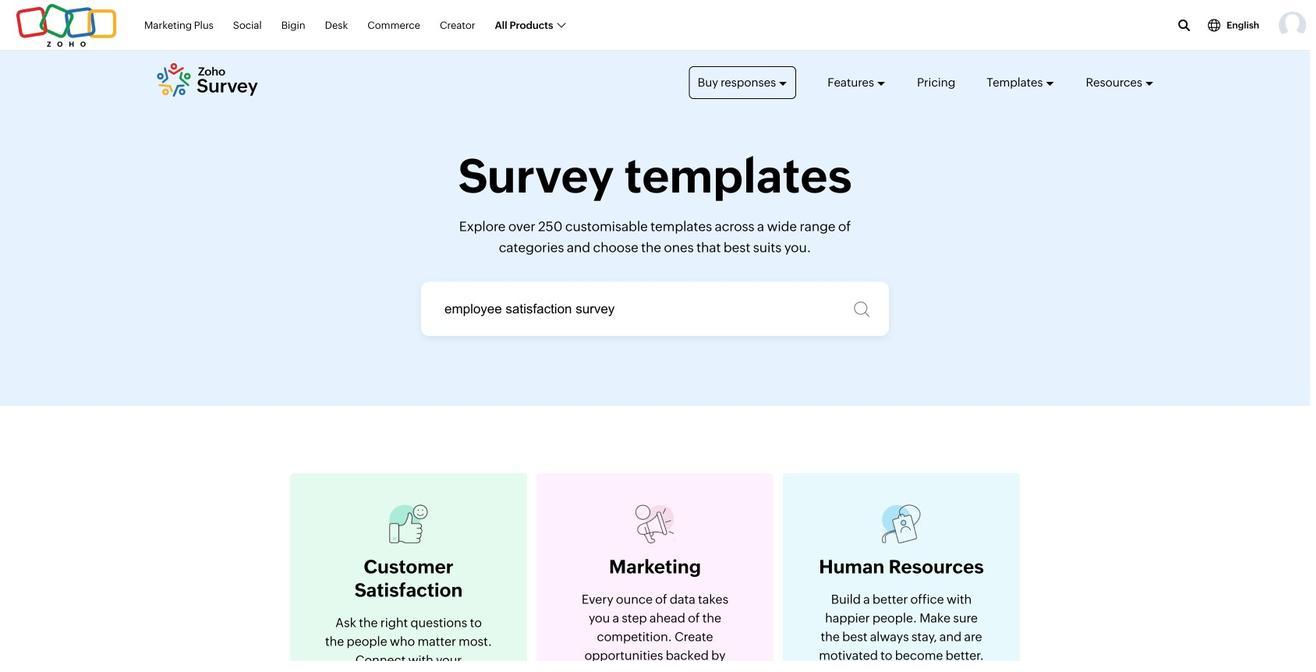 Task type: describe. For each thing, give the bounding box(es) containing it.
greg robinson image
[[1279, 12, 1307, 39]]

Search for a 250+ survey template text field
[[421, 282, 889, 336]]

zoho survey logo image
[[156, 63, 259, 97]]



Task type: vqa. For each thing, say whether or not it's contained in the screenshot.
'journeys,'
no



